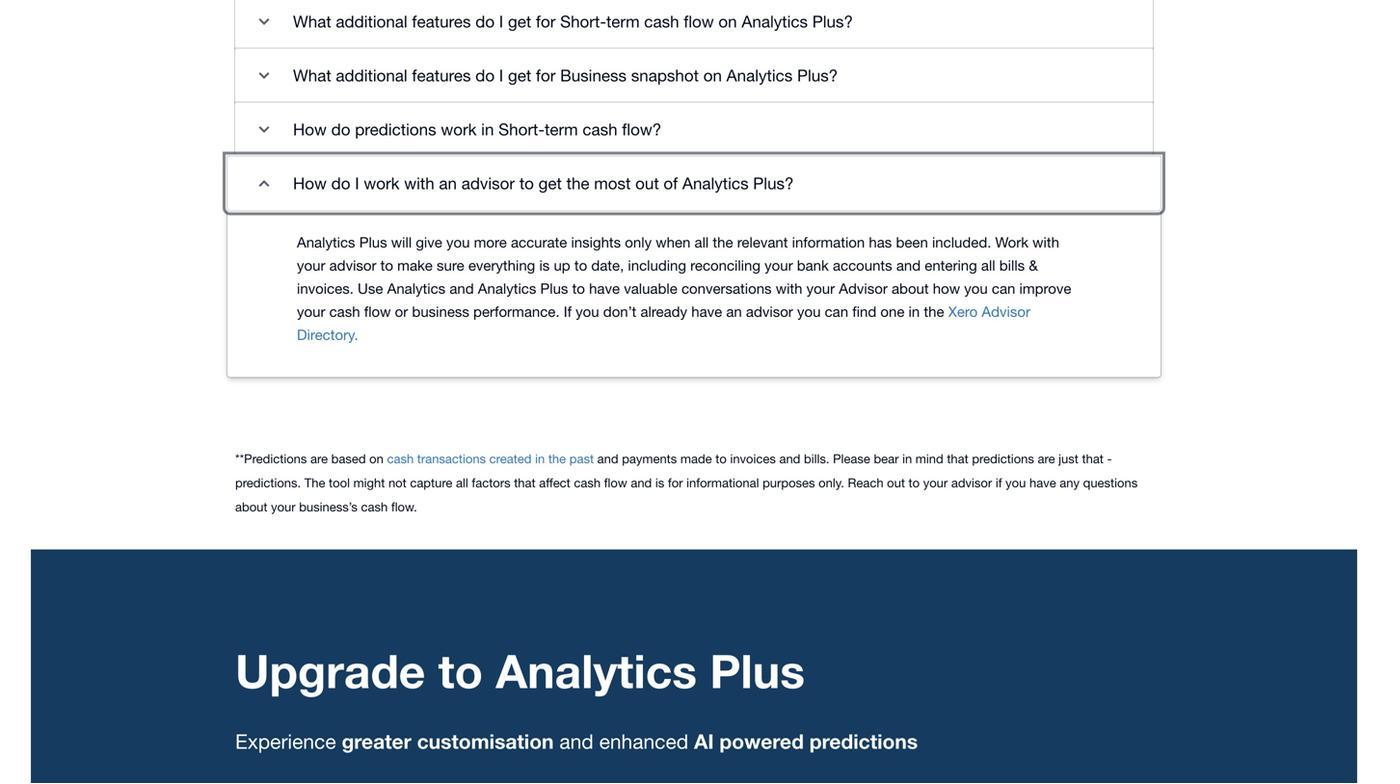 Task type: locate. For each thing, give the bounding box(es) containing it.
and left enhanced
[[559, 730, 594, 754]]

1 vertical spatial how
[[293, 174, 327, 193]]

1 vertical spatial on
[[703, 66, 722, 85]]

0 vertical spatial out
[[635, 174, 659, 193]]

you inside and payments made to invoices and bills. please bear in mind that predictions are just that - predictions. the tool might not capture all factors that affect cash flow and is for informational purposes only. reach out to your advisor if you have any questions about your business's cash flow.
[[1006, 476, 1026, 491]]

1 what from the top
[[293, 12, 331, 31]]

cash inside analytics plus will give you more accurate insights only when all the relevant information has been included. work with your advisor to make sure everything is up to date, including reconciling your bank accounts and entering all bills & invoices. use analytics and analytics plus to have valuable conversations with your advisor about how you can improve your cash flow or business performance. if you don't already have an advisor you can find one in the
[[329, 303, 360, 320]]

2 vertical spatial plus
[[710, 644, 805, 699]]

2 horizontal spatial all
[[981, 257, 995, 274]]

invoices
[[730, 452, 776, 467]]

0 vertical spatial have
[[589, 280, 620, 297]]

0 vertical spatial is
[[539, 257, 550, 274]]

term
[[606, 12, 640, 31], [545, 120, 578, 139]]

1 horizontal spatial work
[[441, 120, 477, 139]]

are left just
[[1038, 452, 1055, 467]]

0 vertical spatial an
[[439, 174, 457, 193]]

0 vertical spatial get
[[508, 12, 531, 31]]

for
[[536, 12, 556, 31], [536, 66, 556, 85], [668, 476, 683, 491]]

advisor inside and payments made to invoices and bills. please bear in mind that predictions are just that - predictions. the tool might not capture all factors that affect cash flow and is for informational purposes only. reach out to your advisor if you have any questions about your business's cash flow.
[[951, 476, 992, 491]]

0 vertical spatial how
[[293, 120, 327, 139]]

short- up 'business'
[[560, 12, 606, 31]]

2 toggle image from the top
[[245, 165, 283, 203]]

1 toggle image from the top
[[245, 3, 283, 41]]

i inside 'dropdown button'
[[499, 12, 503, 31]]

for up what additional features do i get for business snapshot on analytics plus?
[[536, 12, 556, 31]]

0 horizontal spatial short-
[[499, 120, 545, 139]]

2 horizontal spatial with
[[1033, 234, 1059, 251]]

2 are from the left
[[1038, 452, 1055, 467]]

if
[[996, 476, 1002, 491]]

plus left will
[[359, 234, 387, 251]]

xero advisor directory. link
[[297, 303, 1030, 343]]

what inside dropdown button
[[293, 66, 331, 85]]

get inside 'dropdown button'
[[508, 12, 531, 31]]

toggle image inside the what additional features do i get for business snapshot on analytics plus? dropdown button
[[245, 57, 283, 95]]

advisor down how do predictions work in short-term cash flow?
[[461, 174, 515, 193]]

1 vertical spatial flow
[[364, 303, 391, 320]]

accurate
[[511, 234, 567, 251]]

0 vertical spatial toggle image
[[245, 57, 283, 95]]

of
[[664, 174, 678, 193]]

what inside 'dropdown button'
[[293, 12, 331, 31]]

advisor down accounts
[[839, 280, 888, 297]]

0 horizontal spatial an
[[439, 174, 457, 193]]

1 vertical spatial an
[[726, 303, 742, 320]]

2 horizontal spatial flow
[[684, 12, 714, 31]]

about down predictions.
[[235, 500, 267, 515]]

to right up
[[574, 257, 587, 274]]

the left 'most'
[[566, 174, 590, 193]]

additional for what additional features do i get for business snapshot on analytics plus?
[[336, 66, 407, 85]]

are up the
[[310, 452, 328, 467]]

your
[[297, 257, 325, 274], [765, 257, 793, 274], [807, 280, 835, 297], [297, 303, 325, 320], [923, 476, 948, 491], [271, 500, 296, 515]]

to up 'accurate'
[[519, 174, 534, 193]]

information
[[792, 234, 865, 251]]

0 vertical spatial flow
[[684, 12, 714, 31]]

any
[[1060, 476, 1080, 491]]

toggle image
[[245, 3, 283, 41], [245, 111, 283, 149]]

advisor left if
[[951, 476, 992, 491]]

2 vertical spatial plus?
[[753, 174, 794, 193]]

flow left or
[[364, 303, 391, 320]]

if
[[564, 303, 572, 320]]

1 vertical spatial additional
[[336, 66, 407, 85]]

1 horizontal spatial with
[[776, 280, 803, 297]]

in right one
[[909, 303, 920, 320]]

0 horizontal spatial term
[[545, 120, 578, 139]]

0 vertical spatial short-
[[560, 12, 606, 31]]

term inside 'dropdown button'
[[606, 12, 640, 31]]

work for with
[[364, 174, 400, 193]]

for down made
[[668, 476, 683, 491]]

1 vertical spatial what
[[293, 66, 331, 85]]

cash up directory.
[[329, 303, 360, 320]]

that
[[947, 452, 969, 467], [1082, 452, 1104, 467], [514, 476, 536, 491]]

0 horizontal spatial out
[[635, 174, 659, 193]]

1 vertical spatial toggle image
[[245, 111, 283, 149]]

additional inside 'what additional features do i get for short-term cash flow on analytics plus?' 'dropdown button'
[[336, 12, 407, 31]]

1 horizontal spatial plus
[[540, 280, 568, 297]]

affect
[[539, 476, 570, 491]]

0 horizontal spatial that
[[514, 476, 536, 491]]

an
[[439, 174, 457, 193], [726, 303, 742, 320]]

directory.
[[297, 326, 358, 343]]

about up one
[[892, 280, 929, 297]]

get up 'accurate'
[[539, 174, 562, 193]]

1 toggle image from the top
[[245, 57, 283, 95]]

2 toggle image from the top
[[245, 111, 283, 149]]

experience
[[235, 730, 336, 754]]

an down conversations
[[726, 303, 742, 320]]

0 horizontal spatial are
[[310, 452, 328, 467]]

and down been
[[896, 257, 921, 274]]

what additional features do i get for short-term cash flow on analytics plus? button
[[235, 0, 1153, 49]]

for left 'business'
[[536, 66, 556, 85]]

work
[[441, 120, 477, 139], [364, 174, 400, 193]]

cash transactions created in the past link
[[387, 452, 594, 467]]

in inside and payments made to invoices and bills. please bear in mind that predictions are just that - predictions. the tool might not capture all factors that affect cash flow and is for informational purposes only. reach out to your advisor if you have any questions about your business's cash flow.
[[902, 452, 912, 467]]

plus down up
[[540, 280, 568, 297]]

the up affect
[[548, 452, 566, 467]]

about
[[892, 280, 929, 297], [235, 500, 267, 515]]

that right the 'mind'
[[947, 452, 969, 467]]

advisor right xero
[[982, 303, 1030, 320]]

1 horizontal spatial short-
[[560, 12, 606, 31]]

flow?
[[622, 120, 661, 139]]

that down created
[[514, 476, 536, 491]]

i
[[499, 12, 503, 31], [499, 66, 503, 85], [355, 174, 359, 193]]

flow up the what additional features do i get for business snapshot on analytics plus? dropdown button
[[684, 12, 714, 31]]

i for short-
[[499, 12, 503, 31]]

2 features from the top
[[412, 66, 471, 85]]

predictions
[[355, 120, 436, 139], [972, 452, 1034, 467], [810, 730, 918, 754]]

0 horizontal spatial work
[[364, 174, 400, 193]]

work
[[995, 234, 1029, 251]]

predictions.
[[235, 476, 301, 491]]

&
[[1029, 257, 1038, 274]]

2 vertical spatial flow
[[604, 476, 627, 491]]

how do predictions work in short-term cash flow? button
[[235, 103, 1153, 157]]

advisor
[[461, 174, 515, 193], [329, 257, 376, 274], [746, 303, 793, 320], [951, 476, 992, 491]]

your down the 'mind'
[[923, 476, 948, 491]]

0 vertical spatial plus
[[359, 234, 387, 251]]

your down predictions.
[[271, 500, 296, 515]]

about inside and payments made to invoices and bills. please bear in mind that predictions are just that - predictions. the tool might not capture all factors that affect cash flow and is for informational purposes only. reach out to your advisor if you have any questions about your business's cash flow.
[[235, 500, 267, 515]]

1 horizontal spatial that
[[947, 452, 969, 467]]

advisor inside xero advisor directory.
[[982, 303, 1030, 320]]

how for how do predictions work in short-term cash flow?
[[293, 120, 327, 139]]

your down relevant
[[765, 257, 793, 274]]

features inside 'what additional features do i get for short-term cash flow on analytics plus?' 'dropdown button'
[[412, 12, 471, 31]]

analytics
[[742, 12, 808, 31], [727, 66, 793, 85], [682, 174, 749, 193], [297, 234, 355, 251], [387, 280, 446, 297], [478, 280, 536, 297], [496, 644, 697, 699]]

for inside 'dropdown button'
[[536, 12, 556, 31]]

ai
[[694, 730, 714, 754]]

1 vertical spatial plus?
[[797, 66, 838, 85]]

additional
[[336, 12, 407, 31], [336, 66, 407, 85]]

features
[[412, 12, 471, 31], [412, 66, 471, 85]]

1 vertical spatial have
[[691, 303, 722, 320]]

1 horizontal spatial all
[[695, 234, 709, 251]]

2 vertical spatial predictions
[[810, 730, 918, 754]]

1 horizontal spatial term
[[606, 12, 640, 31]]

mind
[[916, 452, 943, 467]]

how do i work with an advisor to get the most out of analytics plus?
[[293, 174, 794, 193]]

business's
[[299, 500, 358, 515]]

0 horizontal spatial plus
[[359, 234, 387, 251]]

how
[[293, 120, 327, 139], [293, 174, 327, 193]]

1 horizontal spatial can
[[992, 280, 1015, 297]]

0 vertical spatial advisor
[[839, 280, 888, 297]]

for inside and payments made to invoices and bills. please bear in mind that predictions are just that - predictions. the tool might not capture all factors that affect cash flow and is for informational purposes only. reach out to your advisor if you have any questions about your business's cash flow.
[[668, 476, 683, 491]]

toggle image inside how do i work with an advisor to get the most out of analytics plus? dropdown button
[[245, 165, 283, 203]]

1 horizontal spatial is
[[655, 476, 664, 491]]

get up what additional features do i get for business snapshot on analytics plus?
[[508, 12, 531, 31]]

accounts
[[833, 257, 892, 274]]

1 horizontal spatial are
[[1038, 452, 1055, 467]]

0 horizontal spatial advisor
[[839, 280, 888, 297]]

can down "bills"
[[992, 280, 1015, 297]]

an down how do predictions work in short-term cash flow?
[[439, 174, 457, 193]]

has
[[869, 234, 892, 251]]

conversations
[[681, 280, 772, 297]]

term up 'business'
[[606, 12, 640, 31]]

with
[[404, 174, 434, 193], [1033, 234, 1059, 251], [776, 280, 803, 297]]

in inside dropdown button
[[481, 120, 494, 139]]

valuable
[[624, 280, 677, 297]]

1 horizontal spatial flow
[[604, 476, 627, 491]]

factors
[[472, 476, 511, 491]]

0 horizontal spatial predictions
[[355, 120, 436, 139]]

in up the how do i work with an advisor to get the most out of analytics plus?
[[481, 120, 494, 139]]

2 what from the top
[[293, 66, 331, 85]]

0 vertical spatial features
[[412, 12, 471, 31]]

have
[[589, 280, 620, 297], [691, 303, 722, 320], [1030, 476, 1056, 491]]

with down bank
[[776, 280, 803, 297]]

1 vertical spatial work
[[364, 174, 400, 193]]

and up purposes
[[779, 452, 801, 467]]

cash down the past
[[574, 476, 601, 491]]

what for what additional features do i get for short-term cash flow on analytics plus?
[[293, 12, 331, 31]]

and inside the experience greater customisation and enhanced ai powered predictions
[[559, 730, 594, 754]]

1 vertical spatial predictions
[[972, 452, 1034, 467]]

1 horizontal spatial out
[[887, 476, 905, 491]]

for for business
[[536, 66, 556, 85]]

all down the transactions
[[456, 476, 468, 491]]

0 vertical spatial predictions
[[355, 120, 436, 139]]

in
[[481, 120, 494, 139], [909, 303, 920, 320], [535, 452, 545, 467], [902, 452, 912, 467]]

an inside dropdown button
[[439, 174, 457, 193]]

0 vertical spatial for
[[536, 12, 556, 31]]

plus
[[359, 234, 387, 251], [540, 280, 568, 297], [710, 644, 805, 699]]

you
[[446, 234, 470, 251], [964, 280, 988, 297], [576, 303, 599, 320], [797, 303, 821, 320], [1006, 476, 1026, 491]]

the
[[566, 174, 590, 193], [713, 234, 733, 251], [924, 303, 944, 320], [548, 452, 566, 467]]

1 vertical spatial plus
[[540, 280, 568, 297]]

analytics inside 'dropdown button'
[[742, 12, 808, 31]]

0 vertical spatial what
[[293, 12, 331, 31]]

1 vertical spatial get
[[508, 66, 531, 85]]

2 vertical spatial i
[[355, 174, 359, 193]]

out inside dropdown button
[[635, 174, 659, 193]]

on right snapshot
[[703, 66, 722, 85]]

give
[[416, 234, 442, 251]]

1 vertical spatial advisor
[[982, 303, 1030, 320]]

1 vertical spatial is
[[655, 476, 664, 491]]

0 vertical spatial toggle image
[[245, 3, 283, 41]]

0 horizontal spatial about
[[235, 500, 267, 515]]

toggle image
[[245, 57, 283, 95], [245, 165, 283, 203]]

upgrade to analytics plus
[[235, 644, 805, 699]]

1 features from the top
[[412, 12, 471, 31]]

flow down payments
[[604, 476, 627, 491]]

cash left the flow? at the top
[[583, 120, 618, 139]]

0 vertical spatial term
[[606, 12, 640, 31]]

not
[[388, 476, 407, 491]]

0 horizontal spatial all
[[456, 476, 468, 491]]

toggle image inside 'what additional features do i get for short-term cash flow on analytics plus?' 'dropdown button'
[[245, 3, 283, 41]]

cash
[[644, 12, 679, 31], [583, 120, 618, 139], [329, 303, 360, 320], [387, 452, 414, 467], [574, 476, 601, 491], [361, 500, 388, 515]]

with up &
[[1033, 234, 1059, 251]]

0 vertical spatial additional
[[336, 12, 407, 31]]

1 vertical spatial toggle image
[[245, 165, 283, 203]]

term inside dropdown button
[[545, 120, 578, 139]]

0 horizontal spatial with
[[404, 174, 434, 193]]

2 additional from the top
[[336, 66, 407, 85]]

0 horizontal spatial is
[[539, 257, 550, 274]]

reach
[[848, 476, 884, 491]]

on inside dropdown button
[[703, 66, 722, 85]]

with up give at left top
[[404, 174, 434, 193]]

get
[[508, 12, 531, 31], [508, 66, 531, 85], [539, 174, 562, 193]]

that left -
[[1082, 452, 1104, 467]]

2 horizontal spatial that
[[1082, 452, 1104, 467]]

i for business
[[499, 66, 503, 85]]

relevant
[[737, 234, 788, 251]]

0 vertical spatial about
[[892, 280, 929, 297]]

have down conversations
[[691, 303, 722, 320]]

1 vertical spatial term
[[545, 120, 578, 139]]

what additional features do i get for short-term cash flow on analytics plus?
[[293, 12, 853, 31]]

short- up the how do i work with an advisor to get the most out of analytics plus?
[[499, 120, 545, 139]]

0 vertical spatial plus?
[[812, 12, 853, 31]]

is
[[539, 257, 550, 274], [655, 476, 664, 491]]

reconciling
[[690, 257, 761, 274]]

toggle image inside how do predictions work in short-term cash flow? dropdown button
[[245, 111, 283, 149]]

out down bear
[[887, 476, 905, 491]]

your up invoices.
[[297, 257, 325, 274]]

all right "when"
[[695, 234, 709, 251]]

1 how from the top
[[293, 120, 327, 139]]

an inside analytics plus will give you more accurate insights only when all the relevant information has been included. work with your advisor to make sure everything is up to date, including reconciling your bank accounts and entering all bills & invoices. use analytics and analytics plus to have valuable conversations with your advisor about how you can improve your cash flow or business performance. if you don't already have an advisor you can find one in the
[[726, 303, 742, 320]]

1 vertical spatial about
[[235, 500, 267, 515]]

2 how from the top
[[293, 174, 327, 193]]

snapshot
[[631, 66, 699, 85]]

features for short-
[[412, 12, 471, 31]]

is down payments
[[655, 476, 664, 491]]

cash up snapshot
[[644, 12, 679, 31]]

to down insights on the left top of the page
[[572, 280, 585, 297]]

can
[[992, 280, 1015, 297], [825, 303, 848, 320]]

0 horizontal spatial flow
[[364, 303, 391, 320]]

up
[[554, 257, 570, 274]]

for for short-
[[536, 12, 556, 31]]

predictions inside and payments made to invoices and bills. please bear in mind that predictions are just that - predictions. the tool might not capture all factors that affect cash flow and is for informational purposes only. reach out to your advisor if you have any questions about your business's cash flow.
[[972, 452, 1034, 467]]

find
[[852, 303, 876, 320]]

is inside analytics plus will give you more accurate insights only when all the relevant information has been included. work with your advisor to make sure everything is up to date, including reconciling your bank accounts and entering all bills & invoices. use analytics and analytics plus to have valuable conversations with your advisor about how you can improve your cash flow or business performance. if you don't already have an advisor you can find one in the
[[539, 257, 550, 274]]

have left any
[[1030, 476, 1056, 491]]

have down the date,
[[589, 280, 620, 297]]

sure
[[437, 257, 464, 274]]

additional for what additional features do i get for short-term cash flow on analytics plus?
[[336, 12, 407, 31]]

0 vertical spatial with
[[404, 174, 434, 193]]

how for how do i work with an advisor to get the most out of analytics plus?
[[293, 174, 327, 193]]

in right bear
[[902, 452, 912, 467]]

2 vertical spatial on
[[369, 452, 384, 467]]

**predictions are based on cash transactions created in the past
[[235, 452, 594, 467]]

additional inside the what additional features do i get for business snapshot on analytics plus? dropdown button
[[336, 66, 407, 85]]

1 vertical spatial for
[[536, 66, 556, 85]]

advisor
[[839, 280, 888, 297], [982, 303, 1030, 320]]

2 vertical spatial have
[[1030, 476, 1056, 491]]

1 vertical spatial features
[[412, 66, 471, 85]]

is left up
[[539, 257, 550, 274]]

out left the 'of'
[[635, 174, 659, 193]]

plus up powered
[[710, 644, 805, 699]]

1 horizontal spatial an
[[726, 303, 742, 320]]

on up might
[[369, 452, 384, 467]]

2 vertical spatial all
[[456, 476, 468, 491]]

all left "bills"
[[981, 257, 995, 274]]

in up affect
[[535, 452, 545, 467]]

0 vertical spatial work
[[441, 120, 477, 139]]

get up how do predictions work in short-term cash flow?
[[508, 66, 531, 85]]

xero advisor directory.
[[297, 303, 1030, 343]]

2 horizontal spatial predictions
[[972, 452, 1034, 467]]

business
[[412, 303, 469, 320]]

0 horizontal spatial can
[[825, 303, 848, 320]]

on up the what additional features do i get for business snapshot on analytics plus? dropdown button
[[719, 12, 737, 31]]

1 vertical spatial i
[[499, 66, 503, 85]]

2 vertical spatial for
[[668, 476, 683, 491]]

features inside the what additional features do i get for business snapshot on analytics plus? dropdown button
[[412, 66, 471, 85]]

your down bank
[[807, 280, 835, 297]]

to down will
[[380, 257, 393, 274]]

0 vertical spatial on
[[719, 12, 737, 31]]

1 vertical spatial out
[[887, 476, 905, 491]]

for inside dropdown button
[[536, 66, 556, 85]]

1 additional from the top
[[336, 12, 407, 31]]

2 horizontal spatial have
[[1030, 476, 1056, 491]]

can left 'find'
[[825, 303, 848, 320]]

term down what additional features do i get for business snapshot on analytics plus?
[[545, 120, 578, 139]]

what for what additional features do i get for business snapshot on analytics plus?
[[293, 66, 331, 85]]

0 vertical spatial i
[[499, 12, 503, 31]]

**predictions
[[235, 452, 307, 467]]

and down payments
[[631, 476, 652, 491]]

short-
[[560, 12, 606, 31], [499, 120, 545, 139]]

0 vertical spatial can
[[992, 280, 1015, 297]]



Task type: vqa. For each thing, say whether or not it's contained in the screenshot.
balance
no



Task type: describe. For each thing, give the bounding box(es) containing it.
when
[[656, 234, 691, 251]]

toggle image for how do predictions work in short-term cash flow?
[[245, 111, 283, 149]]

invoices.
[[297, 280, 354, 297]]

to up 'informational'
[[716, 452, 727, 467]]

questions
[[1083, 476, 1138, 491]]

what additional features do i get for business snapshot on analytics plus?
[[293, 66, 838, 85]]

insights
[[571, 234, 621, 251]]

everything
[[468, 257, 535, 274]]

2 vertical spatial with
[[776, 280, 803, 297]]

payments
[[622, 452, 677, 467]]

work for in
[[441, 120, 477, 139]]

just
[[1059, 452, 1079, 467]]

do inside 'dropdown button'
[[475, 12, 495, 31]]

most
[[594, 174, 631, 193]]

toggle image for what additional features do i get for short-term cash flow on analytics plus?
[[245, 3, 283, 41]]

1 vertical spatial all
[[981, 257, 995, 274]]

don't
[[603, 303, 637, 320]]

xero
[[948, 303, 978, 320]]

already
[[641, 303, 687, 320]]

to down the 'mind'
[[909, 476, 920, 491]]

cash inside 'dropdown button'
[[644, 12, 679, 31]]

cash down might
[[361, 500, 388, 515]]

only.
[[819, 476, 844, 491]]

improve
[[1019, 280, 1071, 297]]

with inside dropdown button
[[404, 174, 434, 193]]

will
[[391, 234, 412, 251]]

predictions inside dropdown button
[[355, 120, 436, 139]]

past
[[569, 452, 594, 467]]

features for business
[[412, 66, 471, 85]]

2 horizontal spatial plus
[[710, 644, 805, 699]]

made
[[680, 452, 712, 467]]

bills.
[[804, 452, 830, 467]]

your down invoices.
[[297, 303, 325, 320]]

please
[[833, 452, 870, 467]]

to inside dropdown button
[[519, 174, 534, 193]]

2 vertical spatial get
[[539, 174, 562, 193]]

short- inside how do predictions work in short-term cash flow? dropdown button
[[499, 120, 545, 139]]

get for short-
[[508, 12, 531, 31]]

1 are from the left
[[310, 452, 328, 467]]

-
[[1107, 452, 1112, 467]]

the down how
[[924, 303, 944, 320]]

advisor inside analytics plus will give you more accurate insights only when all the relevant information has been included. work with your advisor to make sure everything is up to date, including reconciling your bank accounts and entering all bills & invoices. use analytics and analytics plus to have valuable conversations with your advisor about how you can improve your cash flow or business performance. if you don't already have an advisor you can find one in the
[[839, 280, 888, 297]]

advisor down conversations
[[746, 303, 793, 320]]

flow inside and payments made to invoices and bills. please bear in mind that predictions are just that - predictions. the tool might not capture all factors that affect cash flow and is for informational purposes only. reach out to your advisor if you have any questions about your business's cash flow.
[[604, 476, 627, 491]]

how do predictions work in short-term cash flow?
[[293, 120, 661, 139]]

all inside and payments made to invoices and bills. please bear in mind that predictions are just that - predictions. the tool might not capture all factors that affect cash flow and is for informational purposes only. reach out to your advisor if you have any questions about your business's cash flow.
[[456, 476, 468, 491]]

cash inside dropdown button
[[583, 120, 618, 139]]

is inside and payments made to invoices and bills. please bear in mind that predictions are just that - predictions. the tool might not capture all factors that affect cash flow and is for informational purposes only. reach out to your advisor if you have any questions about your business's cash flow.
[[655, 476, 664, 491]]

on inside 'dropdown button'
[[719, 12, 737, 31]]

toggle image for how do i work with an advisor to get the most out of analytics plus?
[[245, 165, 283, 203]]

created
[[489, 452, 532, 467]]

the up reconciling
[[713, 234, 733, 251]]

1 horizontal spatial predictions
[[810, 730, 918, 754]]

use
[[358, 280, 383, 297]]

based
[[331, 452, 366, 467]]

or
[[395, 303, 408, 320]]

analytics plus will give you more accurate insights only when all the relevant information has been included. work with your advisor to make sure everything is up to date, including reconciling your bank accounts and entering all bills & invoices. use analytics and analytics plus to have valuable conversations with your advisor about how you can improve your cash flow or business performance. if you don't already have an advisor you can find one in the
[[297, 234, 1071, 320]]

might
[[353, 476, 385, 491]]

business
[[560, 66, 627, 85]]

in inside analytics plus will give you more accurate insights only when all the relevant information has been included. work with your advisor to make sure everything is up to date, including reconciling your bank accounts and entering all bills & invoices. use analytics and analytics plus to have valuable conversations with your advisor about how you can improve your cash flow or business performance. if you don't already have an advisor you can find one in the
[[909, 303, 920, 320]]

only
[[625, 234, 652, 251]]

bank
[[797, 257, 829, 274]]

capture
[[410, 476, 453, 491]]

transactions
[[417, 452, 486, 467]]

how do i work with an advisor to get the most out of analytics plus? button
[[228, 157, 1161, 211]]

performance.
[[473, 303, 560, 320]]

what additional features do i get for business snapshot on analytics plus? button
[[235, 49, 1153, 103]]

toggle image for what additional features do i get for business snapshot on analytics plus?
[[245, 57, 283, 95]]

upgrade
[[235, 644, 425, 699]]

experience greater customisation and enhanced ai powered predictions
[[235, 730, 918, 754]]

including
[[628, 257, 686, 274]]

advisor up use
[[329, 257, 376, 274]]

0 horizontal spatial have
[[589, 280, 620, 297]]

bear
[[874, 452, 899, 467]]

informational
[[686, 476, 759, 491]]

bills
[[999, 257, 1025, 274]]

how
[[933, 280, 960, 297]]

enhanced
[[599, 730, 688, 754]]

plus? inside 'dropdown button'
[[812, 12, 853, 31]]

more
[[474, 234, 507, 251]]

cash up not
[[387, 452, 414, 467]]

flow inside 'dropdown button'
[[684, 12, 714, 31]]

and payments made to invoices and bills. please bear in mind that predictions are just that - predictions. the tool might not capture all factors that affect cash flow and is for informational purposes only. reach out to your advisor if you have any questions about your business's cash flow.
[[235, 452, 1138, 515]]

to up customisation
[[438, 644, 483, 699]]

have inside and payments made to invoices and bills. please bear in mind that predictions are just that - predictions. the tool might not capture all factors that affect cash flow and is for informational purposes only. reach out to your advisor if you have any questions about your business's cash flow.
[[1030, 476, 1056, 491]]

advisor inside dropdown button
[[461, 174, 515, 193]]

short- inside 'what additional features do i get for short-term cash flow on analytics plus?' 'dropdown button'
[[560, 12, 606, 31]]

been
[[896, 234, 928, 251]]

1 vertical spatial with
[[1033, 234, 1059, 251]]

flow inside analytics plus will give you more accurate insights only when all the relevant information has been included. work with your advisor to make sure everything is up to date, including reconciling your bank accounts and entering all bills & invoices. use analytics and analytics plus to have valuable conversations with your advisor about how you can improve your cash flow or business performance. if you don't already have an advisor you can find one in the
[[364, 303, 391, 320]]

date,
[[591, 257, 624, 274]]

and right the past
[[597, 452, 618, 467]]

tool
[[329, 476, 350, 491]]

get for business
[[508, 66, 531, 85]]

flow.
[[391, 500, 417, 515]]

1 vertical spatial can
[[825, 303, 848, 320]]

0 vertical spatial all
[[695, 234, 709, 251]]

1 horizontal spatial have
[[691, 303, 722, 320]]

entering
[[925, 257, 977, 274]]

the inside dropdown button
[[566, 174, 590, 193]]

about inside analytics plus will give you more accurate insights only when all the relevant information has been included. work with your advisor to make sure everything is up to date, including reconciling your bank accounts and entering all bills & invoices. use analytics and analytics plus to have valuable conversations with your advisor about how you can improve your cash flow or business performance. if you don't already have an advisor you can find one in the
[[892, 280, 929, 297]]

are inside and payments made to invoices and bills. please bear in mind that predictions are just that - predictions. the tool might not capture all factors that affect cash flow and is for informational purposes only. reach out to your advisor if you have any questions about your business's cash flow.
[[1038, 452, 1055, 467]]

make
[[397, 257, 433, 274]]

out inside and payments made to invoices and bills. please bear in mind that predictions are just that - predictions. the tool might not capture all factors that affect cash flow and is for informational purposes only. reach out to your advisor if you have any questions about your business's cash flow.
[[887, 476, 905, 491]]

and down the 'sure'
[[450, 280, 474, 297]]

the
[[304, 476, 325, 491]]

powered
[[720, 730, 804, 754]]

included.
[[932, 234, 991, 251]]

customisation
[[417, 730, 554, 754]]

greater
[[342, 730, 411, 754]]

one
[[881, 303, 905, 320]]

purposes
[[763, 476, 815, 491]]



